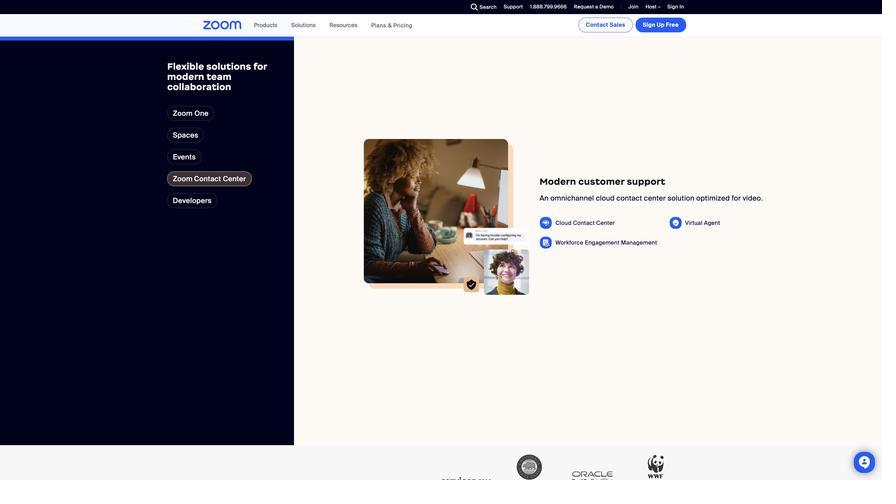 Task type: describe. For each thing, give the bounding box(es) containing it.
cloud
[[596, 194, 615, 203]]

zoom interface icon - zoom contact center image
[[428, 218, 530, 295]]

contact inside the 'meetings' 'navigation'
[[586, 21, 609, 29]]

join
[[629, 4, 639, 10]]

support
[[504, 4, 523, 10]]

contact
[[617, 194, 643, 203]]

modern
[[167, 71, 204, 82]]

modern customer support
[[540, 176, 666, 187]]

&
[[388, 22, 392, 29]]

resources
[[330, 21, 358, 29]]

an omnichannel cloud contact center solution optimized for video.
[[540, 194, 763, 203]]

solutions button
[[291, 14, 319, 37]]

contact for zoom contact center
[[194, 175, 221, 184]]

flexible solutions for modern team collaboration tab list
[[167, 106, 252, 187]]

a
[[596, 4, 599, 10]]

flexible
[[167, 61, 204, 72]]

sign up free
[[643, 21, 679, 29]]

cloud
[[556, 220, 572, 227]]

team
[[207, 71, 232, 82]]

video.
[[743, 194, 763, 203]]

for inside flexible solutions for modern team collaboration
[[254, 61, 267, 72]]

one
[[195, 109, 209, 118]]

search
[[480, 4, 497, 10]]

sign in
[[668, 4, 685, 10]]

cloud contact center link
[[556, 220, 615, 227]]

contact sales link
[[579, 18, 633, 32]]

engagement
[[585, 239, 620, 247]]

solutions
[[207, 61, 251, 72]]

center
[[645, 194, 666, 203]]

cloud contact center
[[556, 220, 615, 227]]

oracle red bull logo image
[[568, 465, 618, 481]]

wwf logo image
[[632, 451, 681, 481]]

4 / 5 group
[[294, 0, 883, 446]]

up
[[657, 21, 665, 29]]

flexible solutions for modern team collaboration
[[167, 61, 267, 93]]

zoom logo image
[[203, 21, 242, 30]]

zoom one
[[173, 109, 209, 118]]

demo
[[600, 4, 614, 10]]

host button
[[646, 4, 661, 10]]

join link up the 'meetings' 'navigation'
[[629, 4, 639, 10]]

for inside 4 / 5 group
[[732, 194, 742, 203]]

solutions
[[291, 21, 316, 29]]

zoom for zoom contact center
[[173, 175, 193, 184]]



Task type: locate. For each thing, give the bounding box(es) containing it.
in
[[680, 4, 685, 10]]

workforce engagement management
[[556, 239, 658, 247]]

support
[[627, 176, 666, 187]]

management
[[622, 239, 658, 247]]

sign for sign up free
[[643, 21, 656, 29]]

workforce engagement management link
[[556, 239, 658, 247]]

2 zoom from the top
[[173, 175, 193, 184]]

0 vertical spatial contact
[[586, 21, 609, 29]]

host
[[646, 4, 658, 10]]

sign left up
[[643, 21, 656, 29]]

servicenow logo image
[[441, 465, 491, 481]]

pricing
[[394, 22, 413, 29]]

2 vertical spatial contact
[[574, 220, 595, 227]]

0 vertical spatial for
[[254, 61, 267, 72]]

1 vertical spatial for
[[732, 194, 742, 203]]

request a demo
[[574, 4, 614, 10]]

1 vertical spatial zoom
[[173, 175, 193, 184]]

sales
[[610, 21, 626, 29]]

join link
[[624, 0, 641, 14], [629, 4, 639, 10]]

contact inside 4 / 5 group
[[574, 220, 595, 227]]

sign for sign in
[[668, 4, 679, 10]]

support link
[[499, 0, 525, 14], [504, 4, 523, 10]]

1 vertical spatial sign
[[643, 21, 656, 29]]

center inside 4 / 5 group
[[597, 220, 615, 227]]

contact inside tab
[[194, 175, 221, 184]]

1 horizontal spatial for
[[732, 194, 742, 203]]

sign in link
[[663, 0, 688, 14], [668, 4, 685, 10]]

virtual
[[686, 220, 703, 227]]

1 vertical spatial contact
[[194, 175, 221, 184]]

search button
[[466, 0, 499, 14]]

center
[[223, 175, 246, 184], [597, 220, 615, 227]]

request
[[574, 4, 595, 10]]

request a demo link
[[569, 0, 616, 14], [574, 4, 614, 10]]

contact for cloud contact center
[[574, 220, 595, 227]]

plans
[[372, 22, 387, 29]]

modern
[[540, 176, 577, 187]]

resources button
[[330, 14, 361, 37]]

center inside tab
[[223, 175, 246, 184]]

0 horizontal spatial center
[[223, 175, 246, 184]]

collaboration
[[167, 81, 232, 93]]

banner
[[195, 14, 688, 37]]

zoom inside "tab"
[[173, 109, 193, 118]]

contact sales
[[586, 21, 626, 29]]

zoom inside tab
[[173, 175, 193, 184]]

zoom contact center
[[173, 175, 246, 184]]

california state parks logo image
[[505, 451, 554, 481]]

1 zoom from the top
[[173, 109, 193, 118]]

1 horizontal spatial center
[[597, 220, 615, 227]]

virtual agent
[[686, 220, 721, 227]]

1 vertical spatial center
[[597, 220, 615, 227]]

agent
[[705, 220, 721, 227]]

center for cloud contact center
[[597, 220, 615, 227]]

sign inside button
[[643, 21, 656, 29]]

solution
[[668, 194, 695, 203]]

zoom contact center tab
[[167, 172, 252, 187]]

free
[[667, 21, 679, 29]]

zoom one tab
[[167, 106, 214, 121]]

an
[[540, 194, 549, 203]]

1.888.799.9666 button
[[525, 0, 569, 14], [530, 4, 567, 10]]

for right solutions on the top left
[[254, 61, 267, 72]]

plans & pricing
[[372, 22, 413, 29]]

virtual agent link
[[686, 220, 721, 227]]

join link left host
[[624, 0, 641, 14]]

1.888.799.9666
[[530, 4, 567, 10]]

zoom for zoom one
[[173, 109, 193, 118]]

sign left in
[[668, 4, 679, 10]]

plans & pricing link
[[372, 22, 413, 29], [372, 22, 413, 29]]

banner containing contact sales
[[195, 14, 688, 37]]

sign up free button
[[636, 18, 687, 32]]

product information navigation
[[249, 14, 418, 37]]

customer
[[579, 176, 625, 187]]

zoom
[[173, 109, 193, 118], [173, 175, 193, 184]]

meetings navigation
[[578, 14, 688, 34]]

for
[[254, 61, 267, 72], [732, 194, 742, 203]]

omnichannel
[[551, 194, 595, 203]]

optimized
[[697, 194, 731, 203]]

1 horizontal spatial sign
[[668, 4, 679, 10]]

workforce
[[556, 239, 584, 247]]

products
[[254, 21, 278, 29]]

0 vertical spatial center
[[223, 175, 246, 184]]

center for zoom contact center
[[223, 175, 246, 184]]

for left video.
[[732, 194, 742, 203]]

0 horizontal spatial sign
[[643, 21, 656, 29]]

sign
[[668, 4, 679, 10], [643, 21, 656, 29]]

contact
[[586, 21, 609, 29], [194, 175, 221, 184], [574, 220, 595, 227]]

products button
[[254, 14, 281, 37]]

0 horizontal spatial for
[[254, 61, 267, 72]]

0 vertical spatial zoom
[[173, 109, 193, 118]]

0 vertical spatial sign
[[668, 4, 679, 10]]



Task type: vqa. For each thing, say whether or not it's contained in the screenshot.
the Search
yes



